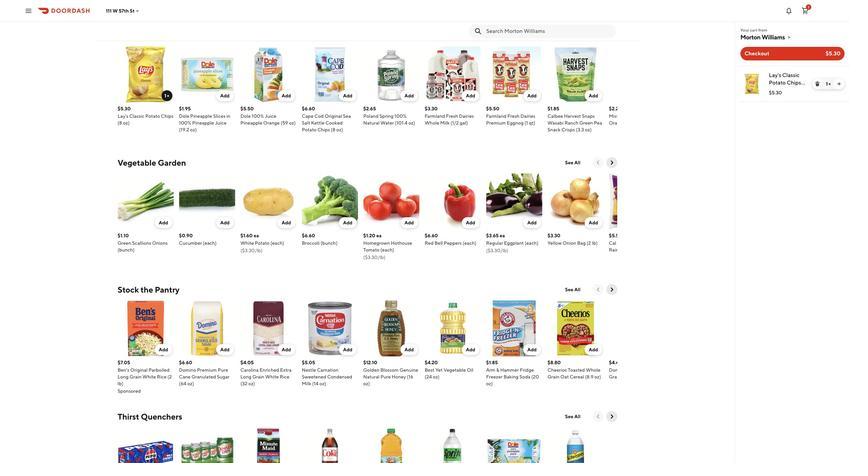 Task type: vqa. For each thing, say whether or not it's contained in the screenshot.


Task type: locate. For each thing, give the bounding box(es) containing it.
1 right notification bell icon
[[808, 5, 810, 9]]

0 vertical spatial natural
[[363, 120, 380, 126]]

0 horizontal spatial carrot
[[627, 120, 641, 126]]

slices
[[213, 113, 226, 119]]

yellow onion bag (2 lb) image
[[548, 173, 604, 229]]

0 horizontal spatial domino
[[179, 367, 196, 373]]

dole inside $1.95 dole pineapple slices in 100% pineapple juice (19.2 oz)
[[179, 113, 189, 119]]

1 horizontal spatial (bunch)
[[321, 240, 338, 246]]

1 right remove item from cart icon
[[826, 81, 828, 87]]

lb) inside the $7.05 ben's original parboiled long grain white rice (2 lb) sponsored
[[118, 381, 123, 386]]

regular eggplant (each) image
[[486, 173, 542, 229]]

organic
[[618, 240, 635, 246]]

1 vertical spatial (2
[[168, 374, 172, 380]]

chips inside $5.30 lay's classic potato chips (8 oz)
[[161, 113, 174, 119]]

1 horizontal spatial lb)
[[592, 240, 598, 246]]

orange left (59
[[263, 120, 280, 126]]

0 vertical spatial next button of carousel image
[[609, 32, 615, 39]]

0 vertical spatial lb)
[[592, 240, 598, 246]]

2 grain from the left
[[253, 374, 264, 380]]

previous button of carousel image for vegetable garden
[[595, 159, 602, 166]]

domino up (64
[[179, 367, 196, 373]]

3 see from the top
[[565, 287, 574, 292]]

1 fresh from the left
[[446, 113, 458, 119]]

chips inside lay's classic potato chips (8 oz) $5.30
[[787, 79, 801, 86]]

add for cape cod original sea salt kettle cooked potato chips (8 oz)
[[343, 93, 353, 98]]

1 button
[[799, 4, 812, 17]]

canada dry ginger ale soda cans (7.5 oz x 6 ct) image
[[179, 427, 235, 463]]

2 horizontal spatial chips
[[787, 79, 801, 86]]

next button of carousel image for vegetable garden
[[609, 159, 615, 166]]

2 horizontal spatial ea
[[500, 233, 505, 238]]

1 rice from the left
[[157, 374, 167, 380]]

$6.60 up broccoli
[[302, 233, 315, 238]]

0 horizontal spatial classic
[[129, 113, 144, 119]]

1 orange from the left
[[263, 120, 280, 126]]

red bell peppers (each) image
[[425, 173, 481, 229]]

0 horizontal spatial (bunch)
[[118, 247, 135, 253]]

original up cooked
[[325, 113, 342, 119]]

$6.60 domino premium pure cane granulated sugar (64 oz)
[[179, 360, 230, 386]]

0 horizontal spatial original
[[130, 367, 148, 373]]

0 vertical spatial classic
[[783, 72, 800, 78]]

potato
[[769, 79, 786, 86], [145, 113, 160, 119], [302, 127, 317, 132], [255, 240, 270, 246]]

rice down "parboiled"
[[157, 374, 167, 380]]

(bunch) right broccoli
[[321, 240, 338, 246]]

golden blossom genuine natural pure honey (16 oz) image
[[363, 300, 419, 356]]

extra
[[280, 367, 292, 373]]

(2 right bag
[[587, 240, 591, 246]]

1 vertical spatial previous button of carousel image
[[595, 286, 602, 293]]

whole left (1/2
[[425, 120, 439, 126]]

1 ×
[[826, 81, 831, 87], [164, 93, 169, 98]]

natural inside $12.10 golden blossom genuine natural pure honey (16 oz)
[[363, 374, 380, 380]]

fresh up (1/2
[[446, 113, 458, 119]]

thirst quenchers
[[118, 412, 182, 421]]

2 see all link from the top
[[561, 157, 585, 168]]

fresh inside $5.50 farmland fresh dairies premium eggnog (1 qt)
[[508, 113, 520, 119]]

pure inside $6.60 domino premium pure cane granulated sugar (64 oz)
[[218, 367, 228, 373]]

$1.85 up calbee
[[548, 106, 560, 111]]

$6.60 for $6.60 domino premium pure cane granulated sugar (64 oz)
[[179, 360, 192, 365]]

1 grain from the left
[[130, 374, 142, 380]]

orange inside $2.20 mistic juice blend orange carrot (15.9 oz)
[[609, 120, 626, 126]]

all
[[575, 33, 581, 38], [575, 160, 581, 165], [575, 287, 581, 292], [575, 414, 581, 419]]

1 vertical spatial pure
[[381, 374, 391, 380]]

oz) inside $4.40 domino premium cane granulated sugar (32 oz)
[[656, 374, 663, 380]]

0 horizontal spatial dairies
[[459, 113, 474, 119]]

$2.20 mistic juice blend orange carrot (15.9 oz)
[[609, 106, 660, 126]]

1
[[808, 5, 810, 9], [826, 81, 828, 87], [164, 93, 166, 98]]

1 × right remove item from cart icon
[[826, 81, 831, 87]]

lay's inside $5.30 lay's classic potato chips (8 oz)
[[118, 113, 128, 119]]

1 horizontal spatial green
[[580, 120, 593, 126]]

$1.85 for $1.85 arm & hammer fridge freezer baking soda (20 oz)
[[486, 360, 498, 365]]

poland spring 100% natural water (101.4 oz) image
[[363, 47, 419, 103]]

1 vertical spatial lb)
[[118, 381, 123, 386]]

dole down $1.95
[[179, 113, 189, 119]]

(bunch) inside the "$6.60 broccoli (bunch)"
[[321, 240, 338, 246]]

1 natural from the top
[[363, 120, 380, 126]]

white inside the $7.05 ben's original parboiled long grain white rice (2 lb) sponsored
[[143, 374, 156, 380]]

domino inside $4.40 domino premium cane granulated sugar (32 oz)
[[609, 367, 626, 373]]

0 vertical spatial previous button of carousel image
[[595, 159, 602, 166]]

2 next button of carousel image from the top
[[609, 286, 615, 293]]

rice for parboiled
[[157, 374, 167, 380]]

100% inside $2.65 poland spring 100% natural water (101.4 oz)
[[395, 113, 407, 119]]

calbee
[[548, 113, 563, 119]]

57th
[[119, 8, 129, 13]]

1 horizontal spatial vegetable
[[444, 367, 466, 373]]

oz) inside $5.50 dole 100% juice pineapple orange (59 oz)
[[289, 120, 296, 126]]

0 vertical spatial original
[[325, 113, 342, 119]]

baby
[[636, 240, 647, 246]]

1 horizontal spatial $5.30
[[769, 90, 782, 95]]

($3.30/lb) down $1.60
[[241, 248, 263, 253]]

lay's
[[769, 72, 782, 78], [118, 113, 128, 119]]

0 vertical spatial whole
[[425, 120, 439, 126]]

$3.65
[[486, 233, 499, 238]]

$5.30 for $5.30 lay's classic potato chips (8 oz)
[[118, 106, 131, 111]]

$6.60 up (64
[[179, 360, 192, 365]]

(each) inside $6.60 red bell peppers (each)
[[463, 240, 477, 246]]

1 vertical spatial carrot
[[648, 240, 662, 246]]

(each) right peppers at the right bottom
[[463, 240, 477, 246]]

$1.85 arm & hammer fridge freezer baking soda (20 oz)
[[486, 360, 539, 386]]

pineapple left (59
[[241, 120, 262, 126]]

0 horizontal spatial cane
[[179, 374, 191, 380]]

premium for $6.60 domino premium pure cane granulated sugar (64 oz)
[[197, 367, 217, 373]]

2 next button of carousel image from the top
[[609, 413, 615, 420]]

2 horizontal spatial juice
[[623, 113, 635, 119]]

$5.30
[[826, 50, 841, 57], [769, 90, 782, 95], [118, 106, 131, 111]]

carrot inside $2.20 mistic juice blend orange carrot (15.9 oz)
[[627, 120, 641, 126]]

add for green scallions onions (bunch)
[[159, 220, 168, 225]]

1 long from the left
[[118, 374, 129, 380]]

2 see from the top
[[565, 160, 574, 165]]

1 see all from the top
[[565, 33, 581, 38]]

grain up sponsored in the left bottom of the page
[[130, 374, 142, 380]]

dole pineapple slices in 100% pineapple juice (19.2 oz) image
[[179, 47, 235, 103]]

juice inside $1.95 dole pineapple slices in 100% pineapple juice (19.2 oz)
[[215, 120, 227, 126]]

calbee harvest snaps wasabi ranch green pea snack crisps (3.3 oz) image
[[548, 47, 604, 103]]

0 horizontal spatial $3.30
[[425, 106, 438, 111]]

1 next button of carousel image from the top
[[609, 159, 615, 166]]

2 horizontal spatial ($3.30/lb)
[[486, 248, 509, 253]]

1 horizontal spatial farmland
[[486, 113, 507, 119]]

$5.50 dole 100% juice pineapple orange (59 oz)
[[241, 106, 296, 126]]

original
[[325, 113, 342, 119], [130, 367, 148, 373]]

$4.05 carolina enriched extra long grain white rice (32 oz)
[[241, 360, 292, 386]]

long for lb)
[[118, 374, 129, 380]]

100% right in
[[252, 113, 264, 119]]

dole 100% pineapple juice (1.79 oz) image
[[486, 427, 542, 463]]

rice inside the $7.05 ben's original parboiled long grain white rice (2 lb) sponsored
[[157, 374, 167, 380]]

1 horizontal spatial ($3.30/lb)
[[363, 255, 386, 260]]

2 fresh from the left
[[508, 113, 520, 119]]

in
[[227, 113, 230, 119]]

dairies for qt)
[[521, 113, 536, 119]]

add for best yet vegetable oil (24 oz)
[[466, 347, 475, 352]]

$5.05
[[302, 360, 315, 365]]

ea inside $1.60 ea white potato (each) ($3.30/lb)
[[254, 233, 259, 238]]

schweppes premium club soda bottle (1 l) image
[[548, 427, 604, 463]]

$5.50 inside $5.50 dole 100% juice pineapple orange (59 oz)
[[241, 106, 254, 111]]

add for golden blossom genuine natural pure honey (16 oz)
[[405, 347, 414, 352]]

2 horizontal spatial white
[[265, 374, 279, 380]]

(each) for $6.60
[[463, 240, 477, 246]]

($3.30/lb) for white
[[241, 248, 263, 253]]

0 horizontal spatial rice
[[157, 374, 167, 380]]

(each) right cucumber
[[203, 240, 217, 246]]

original right ben's
[[130, 367, 148, 373]]

$3.30 inside $3.30 yellow onion bag (2 lb)
[[548, 233, 561, 238]]

$1.85 up arm
[[486, 360, 498, 365]]

$4.40 domino premium cane granulated sugar (32 oz)
[[609, 360, 663, 380]]

green
[[580, 120, 593, 126], [118, 240, 131, 246]]

2 ea from the left
[[376, 233, 382, 238]]

ea right $1.60
[[254, 233, 259, 238]]

milk for (1/2
[[440, 120, 450, 126]]

add for nestle carnation sweetened condensed milk (14 oz)
[[343, 347, 353, 352]]

$3.30
[[425, 106, 438, 111], [548, 233, 561, 238]]

2 horizontal spatial 1
[[826, 81, 828, 87]]

3 grain from the left
[[548, 374, 560, 380]]

0 vertical spatial chips
[[787, 79, 801, 86]]

$6.60 up cape
[[302, 106, 315, 111]]

1 sugar from the left
[[217, 374, 230, 380]]

sugar
[[217, 374, 230, 380], [635, 374, 647, 380]]

homegrown hothouse tomato (each) image
[[363, 173, 419, 229]]

whole up (8.9
[[586, 367, 601, 373]]

pineapple down the slices
[[192, 120, 214, 126]]

2 dole from the left
[[241, 113, 251, 119]]

1 horizontal spatial chips
[[318, 127, 330, 132]]

2 vertical spatial (8
[[331, 127, 336, 132]]

2 previous button of carousel image from the top
[[595, 413, 602, 420]]

0 vertical spatial $3.30
[[425, 106, 438, 111]]

$1.10 green scallions onions (bunch)
[[118, 233, 168, 253]]

1 vertical spatial vegetable
[[444, 367, 466, 373]]

ea up homegrown
[[376, 233, 382, 238]]

3 see all from the top
[[565, 287, 581, 292]]

cape cod original sea salt kettle cooked potato chips (8 oz) image
[[302, 47, 358, 103]]

diet coke soda bottle (2 l) image
[[302, 427, 358, 463]]

grain for enriched
[[253, 374, 264, 380]]

4 see from the top
[[565, 414, 574, 419]]

lb) right bag
[[592, 240, 598, 246]]

lay's classic potato chips (8 oz) $5.30
[[769, 72, 801, 95]]

$6.60 up the red
[[425, 233, 438, 238]]

1 see all link from the top
[[561, 30, 585, 41]]

$1.95
[[179, 106, 191, 111]]

pure
[[218, 367, 228, 373], [381, 374, 391, 380]]

ea right $3.65 at bottom
[[500, 233, 505, 238]]

1 horizontal spatial domino
[[609, 367, 626, 373]]

orange inside $5.50 dole 100% juice pineapple orange (59 oz)
[[263, 120, 280, 126]]

(bunch) down $1.10
[[118, 247, 135, 253]]

1 vertical spatial next button of carousel image
[[609, 286, 615, 293]]

1 vertical spatial $3.30
[[548, 233, 561, 238]]

harvest
[[564, 113, 581, 119]]

0 horizontal spatial ea
[[254, 233, 259, 238]]

previous button of carousel image
[[595, 32, 602, 39], [595, 413, 602, 420]]

4 all from the top
[[575, 414, 581, 419]]

morton williams
[[741, 34, 785, 41]]

1 up $5.30 lay's classic potato chips (8 oz)
[[164, 93, 166, 98]]

natural down golden
[[363, 374, 380, 380]]

see all for vegetable garden
[[565, 160, 581, 165]]

0 horizontal spatial vegetable
[[118, 158, 156, 167]]

oz) inside $1.85 arm & hammer fridge freezer baking soda (20 oz)
[[486, 381, 493, 386]]

2 see all from the top
[[565, 160, 581, 165]]

1 farmland from the left
[[425, 113, 445, 119]]

$5.50 for farmland
[[486, 106, 500, 111]]

1 previous button of carousel image from the top
[[595, 159, 602, 166]]

1 vertical spatial lay's
[[118, 113, 128, 119]]

grain down cheerios
[[548, 374, 560, 380]]

grain inside $8.80 cheerios toasted whole grain oat cereal (8.9 oz)
[[548, 374, 560, 380]]

(each) left broccoli
[[271, 240, 284, 246]]

(each) inside $3.65 ea regular eggplant (each) ($3.30/lb)
[[525, 240, 539, 246]]

fresh up eggnog
[[508, 113, 520, 119]]

(each) inside $1.60 ea white potato (each) ($3.30/lb)
[[271, 240, 284, 246]]

2 horizontal spatial premium
[[627, 367, 647, 373]]

natural
[[363, 120, 380, 126], [363, 374, 380, 380]]

$6.60 inside $6.60 cape cod original sea salt kettle cooked potato chips (8 oz)
[[302, 106, 315, 111]]

0 horizontal spatial ($3.30/lb)
[[241, 248, 263, 253]]

previous button of carousel image
[[595, 159, 602, 166], [595, 286, 602, 293]]

long for oz)
[[241, 374, 252, 380]]

($3.30/lb) inside $3.65 ea regular eggplant (each) ($3.30/lb)
[[486, 248, 509, 253]]

grain
[[130, 374, 142, 380], [253, 374, 264, 380], [548, 374, 560, 380]]

cheerios
[[548, 367, 567, 373]]

$6.60 inside $6.60 red bell peppers (each)
[[425, 233, 438, 238]]

$2.65
[[363, 106, 376, 111]]

w
[[113, 8, 118, 13]]

$6.60 for $6.60 broccoli (bunch)
[[302, 233, 315, 238]]

previous button of carousel image for stock the pantry
[[595, 286, 602, 293]]

dole 100% juice pineapple orange (59 oz) image
[[241, 47, 297, 103]]

$6.60 broccoli (bunch)
[[302, 233, 338, 246]]

pure left carolina
[[218, 367, 228, 373]]

farmland fresh dairies premium eggnog (1 qt) image
[[486, 47, 542, 103]]

2 all from the top
[[575, 160, 581, 165]]

add for cheerios toasted whole grain oat cereal (8.9 oz)
[[589, 347, 598, 352]]

long
[[118, 374, 129, 380], [241, 374, 252, 380]]

1 horizontal spatial rice
[[280, 374, 290, 380]]

× left add one to cart image
[[829, 81, 831, 87]]

1 horizontal spatial long
[[241, 374, 252, 380]]

arm
[[486, 367, 496, 373]]

$6.60 for $6.60 red bell peppers (each)
[[425, 233, 438, 238]]

white down "parboiled"
[[143, 374, 156, 380]]

(1/2
[[451, 120, 459, 126]]

granulated inside $4.40 domino premium cane granulated sugar (32 oz)
[[609, 374, 634, 380]]

oz) inside $1.95 dole pineapple slices in 100% pineapple juice (19.2 oz)
[[190, 127, 197, 132]]

oz) inside $4.05 carolina enriched extra long grain white rice (32 oz)
[[248, 381, 255, 386]]

milk inside $5.05 nestle carnation sweetened condensed milk (14 oz)
[[302, 381, 311, 386]]

domino inside $6.60 domino premium pure cane granulated sugar (64 oz)
[[179, 367, 196, 373]]

$6.60 inside the "$6.60 broccoli (bunch)"
[[302, 233, 315, 238]]

100%
[[252, 113, 264, 119], [395, 113, 407, 119], [179, 120, 191, 126]]

stock
[[118, 285, 139, 294]]

carrot down blend
[[627, 120, 641, 126]]

natural inside $2.65 poland spring 100% natural water (101.4 oz)
[[363, 120, 380, 126]]

rice
[[157, 374, 167, 380], [280, 374, 290, 380]]

lay's classic potato chips (8 oz) image
[[118, 47, 174, 103], [742, 74, 763, 94]]

3 all from the top
[[575, 287, 581, 292]]

fresh for milk
[[446, 113, 458, 119]]

2 rice from the left
[[280, 374, 290, 380]]

$5.50 for cal
[[609, 233, 623, 238]]

(32 inside $4.40 domino premium cane granulated sugar (32 oz)
[[648, 374, 655, 380]]

3 ea from the left
[[500, 233, 505, 238]]

green inside $1.10 green scallions onions (bunch)
[[118, 240, 131, 246]]

0 horizontal spatial $5.30
[[118, 106, 131, 111]]

mistic
[[609, 113, 622, 119]]

1 horizontal spatial orange
[[609, 120, 626, 126]]

(8 inside $5.30 lay's classic potato chips (8 oz)
[[118, 120, 122, 126]]

1 vertical spatial $1.85
[[486, 360, 498, 365]]

lb) up sponsored in the left bottom of the page
[[118, 381, 123, 386]]

add button
[[216, 90, 234, 101], [216, 90, 234, 101], [278, 90, 295, 101], [278, 90, 295, 101], [339, 90, 357, 101], [339, 90, 357, 101], [401, 90, 418, 101], [401, 90, 418, 101], [462, 90, 480, 101], [462, 90, 480, 101], [523, 90, 541, 101], [523, 90, 541, 101], [585, 90, 602, 101], [585, 90, 602, 101], [155, 217, 172, 228], [155, 217, 172, 228], [216, 217, 234, 228], [216, 217, 234, 228], [278, 217, 295, 228], [278, 217, 295, 228], [339, 217, 357, 228], [339, 217, 357, 228], [401, 217, 418, 228], [401, 217, 418, 228], [462, 217, 480, 228], [462, 217, 480, 228], [523, 217, 541, 228], [523, 217, 541, 228], [585, 217, 602, 228], [585, 217, 602, 228], [155, 344, 172, 355], [155, 344, 172, 355], [216, 344, 234, 355], [216, 344, 234, 355], [278, 344, 295, 355], [278, 344, 295, 355], [339, 344, 357, 355], [339, 344, 357, 355], [401, 344, 418, 355], [401, 344, 418, 355], [462, 344, 480, 355], [462, 344, 480, 355], [523, 344, 541, 355], [523, 344, 541, 355], [585, 344, 602, 355], [585, 344, 602, 355]]

× up $5.30 lay's classic potato chips (8 oz)
[[167, 93, 169, 98]]

0 horizontal spatial chips
[[161, 113, 174, 119]]

(each)
[[203, 240, 217, 246], [271, 240, 284, 246], [463, 240, 477, 246], [525, 240, 539, 246], [381, 247, 394, 253]]

dairies inside '$3.30 farmland fresh dairies whole milk (1/2 gal)'
[[459, 113, 474, 119]]

notification bell image
[[785, 7, 793, 15]]

0 horizontal spatial orange
[[263, 120, 280, 126]]

2 vertical spatial $5.30
[[118, 106, 131, 111]]

green scallions onions (bunch) image
[[118, 173, 174, 229]]

0 horizontal spatial (8
[[118, 120, 122, 126]]

$1.85 inside $1.85 calbee harvest snaps wasabi ranch green pea snack crisps (3.3 oz)
[[548, 106, 560, 111]]

0 horizontal spatial 1 ×
[[164, 93, 169, 98]]

sponsored
[[118, 388, 141, 394]]

bag
[[577, 240, 586, 246]]

cape
[[302, 113, 314, 119]]

$3.30 for $3.30 yellow onion bag (2 lb)
[[548, 233, 561, 238]]

1 dole from the left
[[179, 113, 189, 119]]

farmland for $3.30
[[425, 113, 445, 119]]

2 farmland from the left
[[486, 113, 507, 119]]

$5.50 inside '$5.50 cal organic baby carrot rainbow (12 oz)'
[[609, 233, 623, 238]]

$4.05
[[241, 360, 254, 365]]

white potato (each) image
[[241, 173, 297, 229]]

oz) inside $5.05 nestle carnation sweetened condensed milk (14 oz)
[[320, 381, 326, 386]]

Search Morton Williams search field
[[486, 27, 611, 35]]

4 see all from the top
[[565, 414, 581, 419]]

onions
[[152, 240, 168, 246]]

premium inside $5.50 farmland fresh dairies premium eggnog (1 qt)
[[486, 120, 506, 126]]

farmland inside '$3.30 farmland fresh dairies whole milk (1/2 gal)'
[[425, 113, 445, 119]]

sugar inside $4.40 domino premium cane granulated sugar (32 oz)
[[635, 374, 647, 380]]

pepsi wild cherry soda can (12 oz x 12 ct) image
[[118, 427, 174, 463]]

2 vertical spatial chips
[[318, 127, 330, 132]]

2 horizontal spatial 100%
[[395, 113, 407, 119]]

1 vertical spatial next button of carousel image
[[609, 413, 615, 420]]

2 orange from the left
[[609, 120, 626, 126]]

long down carolina
[[241, 374, 252, 380]]

0 vertical spatial $1.85
[[548, 106, 560, 111]]

carrot right baby
[[648, 240, 662, 246]]

$6.60 inside $6.60 domino premium pure cane granulated sugar (64 oz)
[[179, 360, 192, 365]]

3 see all link from the top
[[561, 284, 585, 295]]

add
[[220, 93, 230, 98], [282, 93, 291, 98], [343, 93, 353, 98], [405, 93, 414, 98], [466, 93, 475, 98], [528, 93, 537, 98], [589, 93, 598, 98], [159, 220, 168, 225], [220, 220, 230, 225], [282, 220, 291, 225], [343, 220, 353, 225], [405, 220, 414, 225], [466, 220, 475, 225], [528, 220, 537, 225], [589, 220, 598, 225], [159, 347, 168, 352], [220, 347, 230, 352], [282, 347, 291, 352], [343, 347, 353, 352], [405, 347, 414, 352], [466, 347, 475, 352], [528, 347, 537, 352], [589, 347, 598, 352]]

$1.85 inside $1.85 arm & hammer fridge freezer baking soda (20 oz)
[[486, 360, 498, 365]]

1 granulated from the left
[[192, 374, 216, 380]]

(each) down homegrown
[[381, 247, 394, 253]]

next button of carousel image
[[609, 32, 615, 39], [609, 286, 615, 293]]

0 horizontal spatial farmland
[[425, 113, 445, 119]]

pure down blossom on the bottom
[[381, 374, 391, 380]]

2 horizontal spatial (8
[[769, 87, 774, 93]]

100% up the (101.4
[[395, 113, 407, 119]]

rice down extra
[[280, 374, 290, 380]]

0 vertical spatial carrot
[[627, 120, 641, 126]]

0 vertical spatial (bunch)
[[321, 240, 338, 246]]

white down enriched
[[265, 374, 279, 380]]

open menu image
[[24, 7, 33, 15]]

$1.85 for $1.85 calbee harvest snaps wasabi ranch green pea snack crisps (3.3 oz)
[[548, 106, 560, 111]]

0 vertical spatial green
[[580, 120, 593, 126]]

2 long from the left
[[241, 374, 252, 380]]

1 vertical spatial classic
[[129, 113, 144, 119]]

1 previous button of carousel image from the top
[[595, 32, 602, 39]]

domino premium pure cane granulated sugar (64 oz) image
[[179, 300, 235, 356]]

1 horizontal spatial original
[[325, 113, 342, 119]]

1 horizontal spatial 100%
[[252, 113, 264, 119]]

green down $1.10
[[118, 240, 131, 246]]

(each) right eggplant
[[525, 240, 539, 246]]

next button of carousel image
[[609, 159, 615, 166], [609, 413, 615, 420]]

green down the 'snaps'
[[580, 120, 593, 126]]

1 vertical spatial whole
[[586, 367, 601, 373]]

broccoli
[[302, 240, 320, 246]]

1 vertical spatial (8
[[118, 120, 122, 126]]

all for vegetable garden
[[575, 160, 581, 165]]

0 vertical spatial 1 ×
[[826, 81, 831, 87]]

1 horizontal spatial pure
[[381, 374, 391, 380]]

4 see all link from the top
[[561, 411, 585, 422]]

ben's
[[118, 367, 129, 373]]

carnation
[[317, 367, 339, 373]]

0 horizontal spatial pure
[[218, 367, 228, 373]]

1 vertical spatial $5.30
[[769, 90, 782, 95]]

grain inside the $7.05 ben's original parboiled long grain white rice (2 lb) sponsored
[[130, 374, 142, 380]]

add one to cart image
[[837, 81, 842, 87]]

orange down mistic
[[609, 120, 626, 126]]

1 horizontal spatial premium
[[486, 120, 506, 126]]

dairies up gal)
[[459, 113, 474, 119]]

0 vertical spatial lay's
[[769, 72, 782, 78]]

natural down poland
[[363, 120, 380, 126]]

ea inside $1.20 ea homegrown hothouse tomato (each) ($3.30/lb)
[[376, 233, 382, 238]]

1 horizontal spatial dole
[[241, 113, 251, 119]]

1 vertical spatial (32
[[241, 381, 248, 386]]

add for yellow onion bag (2 lb)
[[589, 220, 598, 225]]

100% up (19.2
[[179, 120, 191, 126]]

1 vertical spatial natural
[[363, 374, 380, 380]]

dole right in
[[241, 113, 251, 119]]

vegetable
[[118, 158, 156, 167], [444, 367, 466, 373]]

2 domino from the left
[[609, 367, 626, 373]]

0 horizontal spatial dole
[[179, 113, 189, 119]]

add for calbee harvest snaps wasabi ranch green pea snack crisps (3.3 oz)
[[589, 93, 598, 98]]

($3.30/lb) down regular
[[486, 248, 509, 253]]

sweetened
[[302, 374, 326, 380]]

white inside $4.05 carolina enriched extra long grain white rice (32 oz)
[[265, 374, 279, 380]]

milk left (14
[[302, 381, 311, 386]]

0 horizontal spatial $1.85
[[486, 360, 498, 365]]

(16
[[407, 374, 413, 380]]

$5.50 inside $5.50 farmland fresh dairies premium eggnog (1 qt)
[[486, 106, 500, 111]]

2 granulated from the left
[[609, 374, 634, 380]]

1 ea from the left
[[254, 233, 259, 238]]

($3.30/lb) down the tomato
[[363, 255, 386, 260]]

$5.50 cal organic baby carrot rainbow (12 oz)
[[609, 233, 662, 253]]

gal)
[[460, 120, 468, 126]]

premium inside $6.60 domino premium pure cane granulated sugar (64 oz)
[[197, 367, 217, 373]]

dole inside $5.50 dole 100% juice pineapple orange (59 oz)
[[241, 113, 251, 119]]

long down ben's
[[118, 374, 129, 380]]

2 sugar from the left
[[635, 374, 647, 380]]

$3.30 inside '$3.30 farmland fresh dairies whole milk (1/2 gal)'
[[425, 106, 438, 111]]

add for farmland fresh dairies premium eggnog (1 qt)
[[528, 93, 537, 98]]

condensed
[[327, 374, 352, 380]]

$3.30 for $3.30 farmland fresh dairies whole milk (1/2 gal)
[[425, 106, 438, 111]]

$3.30 farmland fresh dairies whole milk (1/2 gal)
[[425, 106, 474, 126]]

0 horizontal spatial milk
[[302, 381, 311, 386]]

(32
[[648, 374, 655, 380], [241, 381, 248, 386]]

broccoli (bunch) image
[[302, 173, 358, 229]]

2 natural from the top
[[363, 374, 380, 380]]

thirst quenchers link
[[118, 411, 182, 422]]

long inside the $7.05 ben's original parboiled long grain white rice (2 lb) sponsored
[[118, 374, 129, 380]]

1 horizontal spatial whole
[[586, 367, 601, 373]]

1 see from the top
[[565, 33, 574, 38]]

see all link for vegetable garden
[[561, 157, 585, 168]]

oz) inside $6.60 cape cod original sea salt kettle cooked potato chips (8 oz)
[[336, 127, 343, 132]]

1 dairies from the left
[[459, 113, 474, 119]]

1 × up $5.30 lay's classic potato chips (8 oz)
[[164, 93, 169, 98]]

morton williams link
[[741, 33, 845, 41]]

1 horizontal spatial grain
[[253, 374, 264, 380]]

all for stock the pantry
[[575, 287, 581, 292]]

0 horizontal spatial ×
[[167, 93, 169, 98]]

add for arm & hammer fridge freezer baking soda (20 oz)
[[528, 347, 537, 352]]

1 horizontal spatial 1
[[808, 5, 810, 9]]

oz) inside $2.65 poland spring 100% natural water (101.4 oz)
[[409, 120, 415, 126]]

($3.30/lb) inside $1.60 ea white potato (each) ($3.30/lb)
[[241, 248, 263, 253]]

2 dairies from the left
[[521, 113, 536, 119]]

granulated
[[192, 374, 216, 380], [609, 374, 634, 380]]

(64
[[179, 381, 186, 386]]

milk left (1/2
[[440, 120, 450, 126]]

(3.3
[[576, 127, 584, 132]]

1 vertical spatial cane
[[179, 374, 191, 380]]

long inside $4.05 carolina enriched extra long grain white rice (32 oz)
[[241, 374, 252, 380]]

0 horizontal spatial $5.50
[[241, 106, 254, 111]]

1 horizontal spatial cane
[[648, 367, 659, 373]]

1 vertical spatial milk
[[302, 381, 311, 386]]

100% inside $5.50 dole 100% juice pineapple orange (59 oz)
[[252, 113, 264, 119]]

grain down carolina
[[253, 374, 264, 380]]

2 horizontal spatial $5.50
[[609, 233, 623, 238]]

×
[[829, 81, 831, 87], [167, 93, 169, 98]]

0 vertical spatial next button of carousel image
[[609, 159, 615, 166]]

white
[[241, 240, 254, 246], [143, 374, 156, 380], [265, 374, 279, 380]]

0 horizontal spatial juice
[[215, 120, 227, 126]]

dairies up (1
[[521, 113, 536, 119]]

0 horizontal spatial (2
[[168, 374, 172, 380]]

add for dole pineapple slices in 100% pineapple juice (19.2 oz)
[[220, 93, 230, 98]]

1 all from the top
[[575, 33, 581, 38]]

$1.85 calbee harvest snaps wasabi ranch green pea snack crisps (3.3 oz)
[[548, 106, 602, 132]]

1 next button of carousel image from the top
[[609, 32, 615, 39]]

1 domino from the left
[[179, 367, 196, 373]]

cane
[[648, 367, 659, 373], [179, 374, 191, 380]]

$5.30 inside $5.30 lay's classic potato chips (8 oz)
[[118, 106, 131, 111]]

next button of carousel image for $2.20 mistic juice blend orange carrot (15.9 oz)
[[609, 32, 615, 39]]

farmland inside $5.50 farmland fresh dairies premium eggnog (1 qt)
[[486, 113, 507, 119]]

apple & eve 100% apple juice (64 oz) image
[[363, 427, 419, 463]]

ea inside $3.65 ea regular eggplant (each) ($3.30/lb)
[[500, 233, 505, 238]]

oz) inside $8.80 cheerios toasted whole grain oat cereal (8.9 oz)
[[595, 374, 601, 380]]

$12.10
[[363, 360, 377, 365]]

farmland fresh dairies whole milk (1/2 gal) image
[[425, 47, 481, 103]]

111 w 57th st
[[106, 8, 135, 13]]

2 previous button of carousel image from the top
[[595, 286, 602, 293]]

dole
[[179, 113, 189, 119], [241, 113, 251, 119]]

(2 down "parboiled"
[[168, 374, 172, 380]]

white down $1.60
[[241, 240, 254, 246]]

domino down $4.40
[[609, 367, 626, 373]]

$5.05 nestle carnation sweetened condensed milk (14 oz)
[[302, 360, 352, 386]]

$0.90 cucumber (each)
[[179, 233, 217, 246]]

0 vertical spatial ×
[[829, 81, 831, 87]]



Task type: describe. For each thing, give the bounding box(es) containing it.
1 horizontal spatial 1 ×
[[826, 81, 831, 87]]

premium for $4.40 domino premium cane granulated sugar (32 oz)
[[627, 367, 647, 373]]

oz) inside the $4.20 best yet vegetable oil (24 oz)
[[433, 374, 440, 380]]

(32 inside $4.05 carolina enriched extra long grain white rice (32 oz)
[[241, 381, 248, 386]]

$5.30 inside lay's classic potato chips (8 oz) $5.30
[[769, 90, 782, 95]]

cod
[[315, 113, 324, 119]]

$6.60 for $6.60 cape cod original sea salt kettle cooked potato chips (8 oz)
[[302, 106, 315, 111]]

(8 inside $6.60 cape cod original sea salt kettle cooked potato chips (8 oz)
[[331, 127, 336, 132]]

ea for $1.60 ea
[[254, 233, 259, 238]]

white for $4.05 carolina enriched extra long grain white rice (32 oz)
[[265, 374, 279, 380]]

domino for $4.40
[[609, 367, 626, 373]]

snack
[[548, 127, 561, 132]]

vegetable inside the $4.20 best yet vegetable oil (24 oz)
[[444, 367, 466, 373]]

carolina
[[241, 367, 259, 373]]

carrot inside '$5.50 cal organic baby carrot rainbow (12 oz)'
[[648, 240, 662, 246]]

($3.30/lb) inside $1.20 ea homegrown hothouse tomato (each) ($3.30/lb)
[[363, 255, 386, 260]]

100% inside $1.95 dole pineapple slices in 100% pineapple juice (19.2 oz)
[[179, 120, 191, 126]]

vegetable garden
[[118, 158, 186, 167]]

cereal
[[570, 374, 584, 380]]

garden
[[158, 158, 186, 167]]

add for carolina enriched extra long grain white rice (32 oz)
[[282, 347, 291, 352]]

all for thirst quenchers
[[575, 414, 581, 419]]

1 vertical spatial 1
[[826, 81, 828, 87]]

sugar inside $6.60 domino premium pure cane granulated sugar (64 oz)
[[217, 374, 230, 380]]

vegetable garden link
[[118, 157, 186, 168]]

($3.30/lb) for regular
[[486, 248, 509, 253]]

regular
[[486, 240, 503, 246]]

eggnog
[[507, 120, 524, 126]]

next button of carousel image for thirst quenchers
[[609, 413, 615, 420]]

juice inside $2.20 mistic juice blend orange carrot (15.9 oz)
[[623, 113, 635, 119]]

(20
[[532, 374, 539, 380]]

spring
[[380, 113, 394, 119]]

peppers
[[444, 240, 462, 246]]

morton
[[741, 34, 761, 41]]

see for vegetable garden
[[565, 160, 574, 165]]

$4.40
[[609, 360, 622, 365]]

st
[[130, 8, 135, 13]]

cucumber (each) image
[[179, 173, 235, 229]]

$8.80
[[548, 360, 561, 365]]

oat
[[561, 374, 569, 380]]

granulated inside $6.60 domino premium pure cane granulated sugar (64 oz)
[[192, 374, 216, 380]]

see for stock the pantry
[[565, 287, 574, 292]]

add for farmland fresh dairies whole milk (1/2 gal)
[[466, 93, 475, 98]]

genuine
[[400, 367, 418, 373]]

$12.10 golden blossom genuine natural pure honey (16 oz)
[[363, 360, 418, 386]]

$5.30 for $5.30
[[826, 50, 841, 57]]

(14
[[312, 381, 319, 386]]

(12
[[629, 247, 635, 253]]

dole for dole pineapple slices in 100% pineapple juice (19.2 oz)
[[179, 113, 189, 119]]

see all for thirst quenchers
[[565, 414, 581, 419]]

sprite zero sugar lemon lime soda bottle (2 l) image
[[425, 427, 481, 463]]

(59
[[281, 120, 288, 126]]

dairies for gal)
[[459, 113, 474, 119]]

potato inside $5.30 lay's classic potato chips (8 oz)
[[145, 113, 160, 119]]

(each) for $1.60
[[271, 240, 284, 246]]

1 inside button
[[808, 5, 810, 9]]

juice inside $5.50 dole 100% juice pineapple orange (59 oz)
[[265, 113, 276, 119]]

ben's original parboiled long grain white rice (2 lb) image
[[118, 300, 174, 356]]

oz) inside $1.85 calbee harvest snaps wasabi ranch green pea snack crisps (3.3 oz)
[[585, 127, 592, 132]]

111 w 57th st button
[[106, 8, 140, 13]]

pantry
[[155, 285, 180, 294]]

0 horizontal spatial 1
[[164, 93, 166, 98]]

parboiled
[[149, 367, 170, 373]]

rice for extra
[[280, 374, 290, 380]]

carolina enriched extra long grain white rice (32 oz) image
[[241, 300, 297, 356]]

(8 inside lay's classic potato chips (8 oz) $5.30
[[769, 87, 774, 93]]

add for domino premium pure cane granulated sugar (64 oz)
[[220, 347, 230, 352]]

ea for $3.65 ea
[[500, 233, 505, 238]]

(bunch) inside $1.10 green scallions onions (bunch)
[[118, 247, 135, 253]]

honey
[[392, 374, 406, 380]]

1 vertical spatial 1 ×
[[164, 93, 169, 98]]

$7.05 ben's original parboiled long grain white rice (2 lb) sponsored
[[118, 360, 172, 394]]

golden
[[363, 367, 380, 373]]

next button of carousel image for $4.40 domino premium cane granulated sugar (32 oz)
[[609, 286, 615, 293]]

$1.60
[[241, 233, 253, 238]]

(2 inside the $7.05 ben's original parboiled long grain white rice (2 lb) sponsored
[[168, 374, 172, 380]]

(2 inside $3.30 yellow onion bag (2 lb)
[[587, 240, 591, 246]]

whole inside '$3.30 farmland fresh dairies whole milk (1/2 gal)'
[[425, 120, 439, 126]]

pea
[[594, 120, 602, 126]]

hothouse
[[391, 240, 412, 246]]

white inside $1.60 ea white potato (each) ($3.30/lb)
[[241, 240, 254, 246]]

(each) for $3.65
[[525, 240, 539, 246]]

grain for original
[[130, 374, 142, 380]]

natural for golden
[[363, 374, 380, 380]]

cheerios toasted whole grain oat cereal (8.9 oz) image
[[548, 300, 604, 356]]

remove item from cart image
[[815, 81, 821, 87]]

add for dole 100% juice pineapple orange (59 oz)
[[282, 93, 291, 98]]

rainbow
[[609, 247, 628, 253]]

(each) inside the $0.90 cucumber (each)
[[203, 240, 217, 246]]

$5.50 for dole
[[241, 106, 254, 111]]

eggplant
[[504, 240, 524, 246]]

oz) inside '$5.50 cal organic baby carrot rainbow (12 oz)'
[[636, 247, 643, 253]]

arm & hammer fridge freezer baking soda (20 oz) image
[[486, 300, 542, 356]]

your cart from
[[741, 27, 768, 33]]

yet
[[436, 367, 443, 373]]

freezer
[[486, 374, 503, 380]]

hammer
[[500, 367, 519, 373]]

(19.2
[[179, 127, 189, 132]]

snaps
[[582, 113, 595, 119]]

0 horizontal spatial lay's classic potato chips (8 oz) image
[[118, 47, 174, 103]]

1 horizontal spatial lay's classic potato chips (8 oz) image
[[742, 74, 763, 94]]

fridge
[[520, 367, 534, 373]]

from
[[759, 27, 768, 33]]

potato inside $6.60 cape cod original sea salt kettle cooked potato chips (8 oz)
[[302, 127, 317, 132]]

your
[[741, 27, 750, 33]]

$5.30 lay's classic potato chips (8 oz)
[[118, 106, 174, 126]]

nestle carnation sweetened condensed milk (14 oz) image
[[302, 300, 358, 356]]

pineapple inside $5.50 dole 100% juice pineapple orange (59 oz)
[[241, 120, 262, 126]]

$6.60 cape cod original sea salt kettle cooked potato chips (8 oz)
[[302, 106, 351, 132]]

(15.9
[[642, 120, 652, 126]]

original inside $6.60 cape cod original sea salt kettle cooked potato chips (8 oz)
[[325, 113, 342, 119]]

salt
[[302, 120, 310, 126]]

pure inside $12.10 golden blossom genuine natural pure honey (16 oz)
[[381, 374, 391, 380]]

add for cucumber (each)
[[220, 220, 230, 225]]

sea
[[343, 113, 351, 119]]

see for thirst quenchers
[[565, 414, 574, 419]]

cucumber
[[179, 240, 202, 246]]

classic inside $5.30 lay's classic potato chips (8 oz)
[[129, 113, 144, 119]]

enriched
[[260, 367, 279, 373]]

&
[[496, 367, 500, 373]]

minute maid juice drink berry punch (16 oz) image
[[241, 427, 297, 463]]

chips inside $6.60 cape cod original sea salt kettle cooked potato chips (8 oz)
[[318, 127, 330, 132]]

best
[[425, 367, 435, 373]]

lay's inside lay's classic potato chips (8 oz) $5.30
[[769, 72, 782, 78]]

oz) inside $6.60 domino premium pure cane granulated sugar (64 oz)
[[187, 381, 194, 386]]

see all for stock the pantry
[[565, 287, 581, 292]]

$1.60 ea white potato (each) ($3.30/lb)
[[241, 233, 284, 253]]

cane inside $4.40 domino premium cane granulated sugar (32 oz)
[[648, 367, 659, 373]]

ea for $1.20 ea
[[376, 233, 382, 238]]

the
[[141, 285, 153, 294]]

add for red bell peppers (each)
[[466, 220, 475, 225]]

fresh for eggnog
[[508, 113, 520, 119]]

$2.65 poland spring 100% natural water (101.4 oz)
[[363, 106, 415, 126]]

best yet vegetable oil (24 oz) image
[[425, 300, 481, 356]]

add for broccoli (bunch)
[[343, 220, 353, 225]]

(1
[[525, 120, 528, 126]]

scallions
[[132, 240, 151, 246]]

see all link for thirst quenchers
[[561, 411, 585, 422]]

pineapple down $1.95
[[190, 113, 212, 119]]

stock the pantry link
[[118, 284, 180, 295]]

ranch
[[565, 120, 579, 126]]

natural for poland
[[363, 120, 380, 126]]

see all link for stock the pantry
[[561, 284, 585, 295]]

potato inside $1.60 ea white potato (each) ($3.30/lb)
[[255, 240, 270, 246]]

nestle
[[302, 367, 316, 373]]

oz) inside $2.20 mistic juice blend orange carrot (15.9 oz)
[[653, 120, 660, 126]]

toasted
[[568, 367, 585, 373]]

oz) inside $12.10 golden blossom genuine natural pure honey (16 oz)
[[363, 381, 370, 386]]

soda
[[520, 374, 531, 380]]

potato inside lay's classic potato chips (8 oz) $5.30
[[769, 79, 786, 86]]

$1.20 ea homegrown hothouse tomato (each) ($3.30/lb)
[[363, 233, 412, 260]]

original inside the $7.05 ben's original parboiled long grain white rice (2 lb) sponsored
[[130, 367, 148, 373]]

lb) inside $3.30 yellow onion bag (2 lb)
[[592, 240, 598, 246]]

oz) inside $5.30 lay's classic potato chips (8 oz)
[[123, 120, 130, 126]]

checkout
[[745, 50, 770, 57]]

$4.20 best yet vegetable oil (24 oz)
[[425, 360, 474, 380]]

$7.05
[[118, 360, 130, 365]]

classic inside lay's classic potato chips (8 oz) $5.30
[[783, 72, 800, 78]]

oz) inside lay's classic potato chips (8 oz) $5.30
[[775, 87, 783, 93]]

add for poland spring 100% natural water (101.4 oz)
[[405, 93, 414, 98]]

add for white potato (each)
[[282, 220, 291, 225]]

1 vertical spatial ×
[[167, 93, 169, 98]]

white for $7.05 ben's original parboiled long grain white rice (2 lb) sponsored
[[143, 374, 156, 380]]

$0.90
[[179, 233, 193, 238]]

onion
[[563, 240, 577, 246]]

1 horizontal spatial ×
[[829, 81, 831, 87]]

quenchers
[[141, 412, 182, 421]]

milk for (14
[[302, 381, 311, 386]]

add for homegrown hothouse tomato (each)
[[405, 220, 414, 225]]

cane inside $6.60 domino premium pure cane granulated sugar (64 oz)
[[179, 374, 191, 380]]

$8.80 cheerios toasted whole grain oat cereal (8.9 oz)
[[548, 360, 601, 380]]

whole inside $8.80 cheerios toasted whole grain oat cereal (8.9 oz)
[[586, 367, 601, 373]]

add for ben's original parboiled long grain white rice (2 lb)
[[159, 347, 168, 352]]

farmland for $5.50
[[486, 113, 507, 119]]

$3.30 yellow onion bag (2 lb)
[[548, 233, 598, 246]]

domino for $6.60
[[179, 367, 196, 373]]

$2.20
[[609, 106, 622, 111]]

111
[[106, 8, 112, 13]]

yellow
[[548, 240, 562, 246]]

(each) inside $1.20 ea homegrown hothouse tomato (each) ($3.30/lb)
[[381, 247, 394, 253]]

add for regular eggplant (each)
[[528, 220, 537, 225]]

green inside $1.85 calbee harvest snaps wasabi ranch green pea snack crisps (3.3 oz)
[[580, 120, 593, 126]]

bell
[[435, 240, 443, 246]]

1 items, open order cart image
[[802, 7, 810, 15]]

$1.20
[[363, 233, 376, 238]]

$4.20
[[425, 360, 438, 365]]

dole for dole 100% juice pineapple orange (59 oz)
[[241, 113, 251, 119]]



